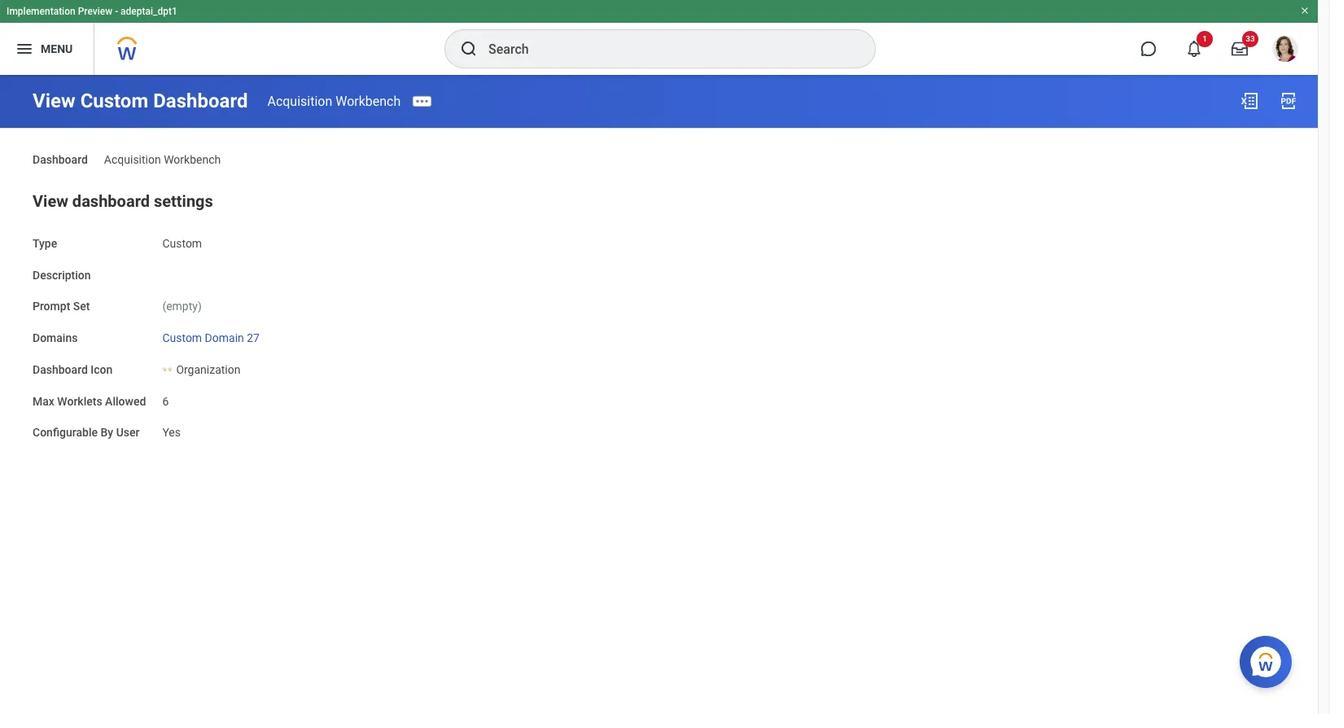 Task type: describe. For each thing, give the bounding box(es) containing it.
custom for custom domain 27
[[162, 332, 202, 345]]

inbox large image
[[1232, 41, 1249, 57]]

custom for type element
[[162, 237, 202, 250]]

search image
[[459, 39, 479, 59]]

view custom dashboard
[[33, 90, 248, 112]]

configurable
[[33, 426, 98, 439]]

view dashboard settings group
[[33, 188, 1286, 441]]

view printable version (pdf) image
[[1280, 91, 1299, 111]]

acquisition for dashboard element
[[104, 153, 161, 166]]

set
[[73, 300, 90, 313]]

acquisition workbench link
[[268, 93, 401, 109]]

icon
[[91, 363, 113, 376]]

6
[[162, 395, 169, 408]]

allowed
[[105, 395, 146, 408]]

menu banner
[[0, 0, 1319, 75]]

0 vertical spatial dashboard
[[153, 90, 248, 112]]

max worklets allowed
[[33, 395, 146, 408]]

organization element
[[176, 360, 241, 376]]

(empty)
[[162, 300, 202, 313]]

33
[[1246, 34, 1256, 43]]

33 button
[[1223, 31, 1259, 67]]

configurable by user element
[[162, 416, 181, 441]]

type
[[33, 237, 57, 250]]

notifications large image
[[1187, 41, 1203, 57]]

dashboard for dashboard
[[33, 153, 88, 166]]

domains
[[33, 332, 78, 345]]

dashboard icon image
[[162, 363, 173, 376]]

configurable by user
[[33, 426, 140, 439]]

-
[[115, 6, 118, 17]]

view for view dashboard settings
[[33, 191, 68, 211]]

dashboard
[[72, 191, 150, 211]]

menu button
[[0, 23, 94, 75]]

dashboard icon
[[33, 363, 113, 376]]

type element
[[162, 227, 202, 251]]

organization
[[176, 363, 241, 376]]

prompt
[[33, 300, 70, 313]]

settings
[[154, 191, 213, 211]]



Task type: vqa. For each thing, say whether or not it's contained in the screenshot.
'toolbar'
no



Task type: locate. For each thing, give the bounding box(es) containing it.
1 horizontal spatial acquisition workbench
[[268, 93, 401, 109]]

custom down the (empty)
[[162, 332, 202, 345]]

workbench
[[336, 93, 401, 109], [164, 153, 221, 166]]

1 button
[[1177, 31, 1214, 67]]

worklets
[[57, 395, 102, 408]]

adeptai_dpt1
[[121, 6, 177, 17]]

implementation preview -   adeptai_dpt1
[[7, 6, 177, 17]]

view custom dashboard main content
[[0, 75, 1319, 456]]

0 horizontal spatial acquisition
[[104, 153, 161, 166]]

2 view from the top
[[33, 191, 68, 211]]

0 vertical spatial workbench
[[336, 93, 401, 109]]

1 vertical spatial view
[[33, 191, 68, 211]]

0 horizontal spatial workbench
[[164, 153, 221, 166]]

acquisition for acquisition workbench link
[[268, 93, 333, 109]]

1 vertical spatial acquisition workbench
[[104, 153, 221, 166]]

1 vertical spatial dashboard
[[33, 153, 88, 166]]

workbench for dashboard element
[[164, 153, 221, 166]]

dashboard element
[[104, 143, 221, 168]]

acquisition workbench for acquisition workbench link
[[268, 93, 401, 109]]

1 vertical spatial custom
[[162, 237, 202, 250]]

acquisition inside dashboard element
[[104, 153, 161, 166]]

preview
[[78, 6, 113, 17]]

workbench for acquisition workbench link
[[336, 93, 401, 109]]

Search Workday  search field
[[489, 31, 842, 67]]

view inside group
[[33, 191, 68, 211]]

acquisition workbench
[[268, 93, 401, 109], [104, 153, 221, 166]]

user
[[116, 426, 140, 439]]

menu
[[41, 42, 73, 55]]

0 vertical spatial view
[[33, 90, 75, 112]]

custom domain 27 link
[[162, 328, 260, 345]]

0 vertical spatial acquisition workbench
[[268, 93, 401, 109]]

2 vertical spatial custom
[[162, 332, 202, 345]]

custom inside "link"
[[162, 332, 202, 345]]

max worklets allowed element
[[162, 385, 169, 409]]

dashboard for dashboard icon
[[33, 363, 88, 376]]

view down menu
[[33, 90, 75, 112]]

max
[[33, 395, 54, 408]]

dashboard down domains
[[33, 363, 88, 376]]

0 vertical spatial custom
[[80, 90, 148, 112]]

view for view custom dashboard
[[33, 90, 75, 112]]

workbench inside dashboard element
[[164, 153, 221, 166]]

1 vertical spatial acquisition
[[104, 153, 161, 166]]

view dashboard settings
[[33, 191, 213, 211]]

description
[[33, 268, 91, 281]]

by
[[101, 426, 113, 439]]

implementation
[[7, 6, 75, 17]]

yes
[[162, 426, 181, 439]]

custom
[[80, 90, 148, 112], [162, 237, 202, 250], [162, 332, 202, 345]]

close environment banner image
[[1301, 6, 1311, 15]]

0 vertical spatial acquisition
[[268, 93, 333, 109]]

domain
[[205, 332, 244, 345]]

1 vertical spatial workbench
[[164, 153, 221, 166]]

dashboard up dashboard
[[33, 153, 88, 166]]

dashboard inside view dashboard settings group
[[33, 363, 88, 376]]

custom up dashboard element
[[80, 90, 148, 112]]

dashboard up dashboard element
[[153, 90, 248, 112]]

acquisition
[[268, 93, 333, 109], [104, 153, 161, 166]]

export to excel image
[[1241, 91, 1260, 111]]

1 view from the top
[[33, 90, 75, 112]]

acquisition workbench for dashboard element
[[104, 153, 221, 166]]

view dashboard settings button
[[33, 191, 213, 211]]

view up type
[[33, 191, 68, 211]]

custom down "settings"
[[162, 237, 202, 250]]

custom domain 27
[[162, 332, 260, 345]]

1 horizontal spatial acquisition
[[268, 93, 333, 109]]

justify image
[[15, 39, 34, 59]]

dashboard
[[153, 90, 248, 112], [33, 153, 88, 166], [33, 363, 88, 376]]

2 vertical spatial dashboard
[[33, 363, 88, 376]]

prompt set
[[33, 300, 90, 313]]

1 horizontal spatial workbench
[[336, 93, 401, 109]]

view
[[33, 90, 75, 112], [33, 191, 68, 211]]

27
[[247, 332, 260, 345]]

1
[[1203, 34, 1208, 43]]

0 horizontal spatial acquisition workbench
[[104, 153, 221, 166]]

profile logan mcneil image
[[1273, 36, 1299, 65]]



